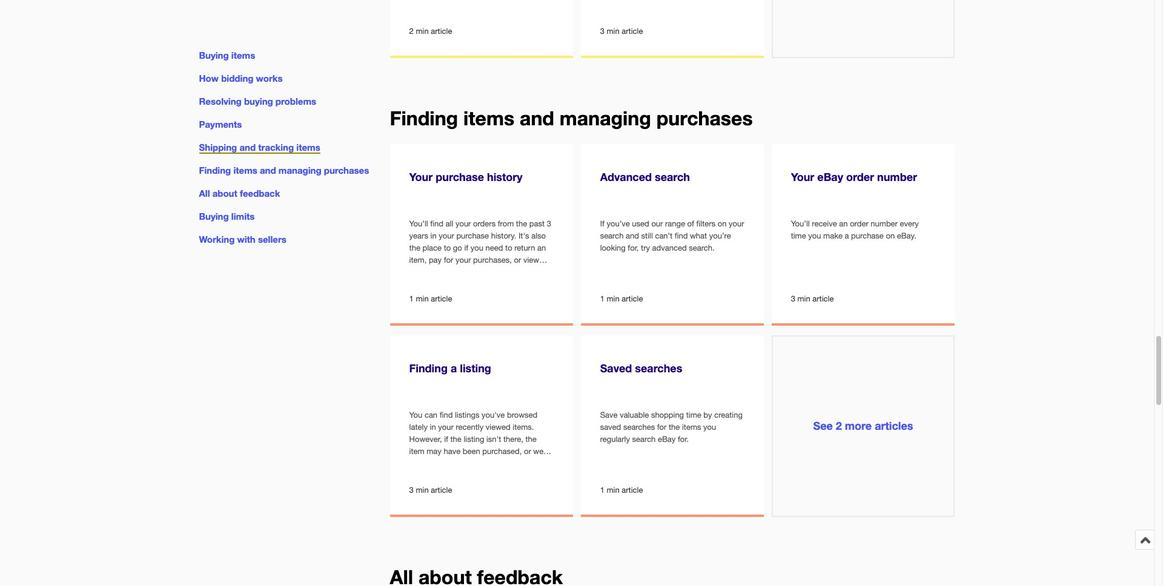 Task type: vqa. For each thing, say whether or not it's contained in the screenshot.
the bottom Pokemon
no



Task type: locate. For each thing, give the bounding box(es) containing it.
you'll left receive
[[792, 219, 810, 228]]

0 horizontal spatial time
[[687, 411, 702, 420]]

the inside save valuable shopping time by creating saved searches for the items you regularly search ebay for.
[[669, 423, 680, 432]]

1 you'll from the left
[[410, 219, 428, 228]]

item,
[[410, 256, 427, 265]]

your up however,
[[438, 423, 454, 432]]

3 min article inside "link"
[[601, 26, 643, 35]]

listing inside you can find listings you've browsed lately in your recently viewed items. however, if the listing isn't there, the item may have been purchased, or we needed to remove the listing.
[[464, 435, 485, 444]]

0 horizontal spatial 2
[[410, 26, 414, 35]]

0 vertical spatial finding items and managing purchases
[[390, 106, 753, 129]]

0 horizontal spatial if
[[444, 435, 449, 444]]

need
[[486, 244, 503, 253]]

for.
[[678, 435, 689, 444]]

0 horizontal spatial your
[[410, 170, 433, 183]]

make
[[824, 231, 843, 241]]

listing.
[[489, 459, 512, 468]]

on inside if you've used our range of filters on your search and still can't find what you're looking for, try advanced search.
[[718, 219, 727, 228]]

in
[[431, 231, 437, 241], [430, 423, 436, 432]]

may
[[427, 447, 442, 456]]

0 vertical spatial for
[[444, 256, 454, 265]]

1 horizontal spatial a
[[845, 231, 850, 241]]

creating
[[715, 411, 743, 420]]

1 horizontal spatial if
[[465, 244, 469, 253]]

your purchase history
[[410, 170, 523, 183]]

1 horizontal spatial 3 min article
[[601, 26, 643, 35]]

or
[[514, 256, 522, 265], [524, 447, 531, 456]]

order down 'pay' on the top
[[427, 268, 446, 277]]

your down all
[[439, 231, 455, 241]]

order
[[847, 170, 875, 183], [427, 268, 446, 277]]

there,
[[504, 435, 524, 444]]

1 for advanced search
[[601, 294, 605, 303]]

a right make
[[845, 231, 850, 241]]

0 vertical spatial find
[[431, 219, 444, 228]]

in down can
[[430, 423, 436, 432]]

your up receive
[[792, 170, 815, 183]]

article for saved searches
[[622, 486, 643, 495]]

0 horizontal spatial managing
[[279, 165, 322, 176]]

1 horizontal spatial time
[[792, 231, 807, 241]]

buying limits link
[[199, 211, 255, 222]]

search down valuable
[[633, 435, 656, 444]]

1 min article
[[410, 294, 452, 303], [601, 294, 643, 303], [601, 486, 643, 495]]

on
[[718, 219, 727, 228], [887, 231, 895, 241]]

2 horizontal spatial you
[[809, 231, 822, 241]]

number inside you'll receive an order number every time you make a purchase on ebay.
[[871, 219, 898, 228]]

or left view
[[514, 256, 522, 265]]

1 vertical spatial if
[[444, 435, 449, 444]]

on up you're
[[718, 219, 727, 228]]

1 down item,
[[410, 294, 414, 303]]

1
[[410, 294, 414, 303], [601, 294, 605, 303], [601, 486, 605, 495]]

isn't
[[487, 435, 502, 444]]

0 vertical spatial on
[[718, 219, 727, 228]]

if
[[465, 244, 469, 253], [444, 435, 449, 444]]

1 horizontal spatial ebay
[[818, 170, 844, 183]]

you can find listings you've browsed lately in your recently viewed items. however, if the listing isn't there, the item may have been purchased, or we needed to remove the listing.
[[410, 411, 544, 468]]

lately
[[410, 423, 428, 432]]

all about feedback
[[199, 188, 280, 199]]

feedback
[[240, 188, 280, 199]]

time
[[792, 231, 807, 241], [687, 411, 702, 420]]

2 min article link
[[390, 0, 574, 55]]

2 horizontal spatial 3 min article
[[792, 294, 834, 303]]

2 vertical spatial search
[[633, 435, 656, 444]]

buying
[[199, 50, 229, 61], [199, 211, 229, 222]]

1 horizontal spatial purchases
[[657, 106, 753, 129]]

2 inside 2 min article link
[[410, 26, 414, 35]]

2 you'll from the left
[[792, 219, 810, 228]]

you down by at the bottom right of page
[[704, 423, 717, 432]]

your for your purchase history
[[410, 170, 433, 183]]

listing up listings you've
[[460, 362, 492, 375]]

1 vertical spatial number
[[871, 219, 898, 228]]

search.
[[689, 244, 715, 253]]

you'll for your ebay order number
[[792, 219, 810, 228]]

0 vertical spatial or
[[514, 256, 522, 265]]

ebay left "for."
[[658, 435, 676, 444]]

your right all
[[456, 219, 471, 228]]

all about feedback link
[[199, 188, 280, 199]]

0 horizontal spatial you
[[471, 244, 484, 253]]

find inside you can find listings you've browsed lately in your recently viewed items. however, if the listing isn't there, the item may have been purchased, or we needed to remove the listing.
[[440, 411, 453, 420]]

0 vertical spatial ebay
[[818, 170, 844, 183]]

the down shopping
[[669, 423, 680, 432]]

resolving buying problems link
[[199, 96, 316, 107]]

buying up how
[[199, 50, 229, 61]]

items
[[231, 50, 255, 61], [464, 106, 515, 129], [297, 142, 321, 153], [234, 165, 258, 176], [683, 423, 702, 432]]

1 min article down looking
[[601, 294, 643, 303]]

see
[[814, 419, 833, 433]]

you'll up years
[[410, 219, 428, 228]]

for
[[444, 256, 454, 265], [658, 423, 667, 432]]

return
[[515, 244, 536, 253]]

2 vertical spatial 3 min article
[[410, 486, 452, 495]]

number left every at the top of the page
[[871, 219, 898, 228]]

items inside save valuable shopping time by creating saved searches for the items you regularly search ebay for.
[[683, 423, 702, 432]]

1 vertical spatial ebay
[[658, 435, 676, 444]]

if you've used our range of filters on your search and still can't find what you're looking for, try advanced search.
[[601, 219, 745, 253]]

1 vertical spatial 3 min article
[[792, 294, 834, 303]]

purchase left history
[[436, 170, 484, 183]]

1 vertical spatial order
[[427, 268, 446, 277]]

3
[[601, 26, 605, 35], [547, 219, 552, 228], [792, 294, 796, 303], [410, 486, 414, 495]]

1 horizontal spatial 2
[[836, 419, 843, 433]]

3 min article
[[601, 26, 643, 35], [792, 294, 834, 303], [410, 486, 452, 495]]

on left ebay.
[[887, 231, 895, 241]]

0 horizontal spatial for
[[444, 256, 454, 265]]

0 vertical spatial managing
[[560, 106, 652, 129]]

1 horizontal spatial your
[[792, 170, 815, 183]]

2 your from the left
[[792, 170, 815, 183]]

we
[[534, 447, 544, 456]]

1 vertical spatial finding items and managing purchases
[[199, 165, 369, 176]]

1 vertical spatial find
[[675, 231, 688, 241]]

1 vertical spatial for
[[658, 423, 667, 432]]

if
[[601, 219, 605, 228]]

a
[[845, 231, 850, 241], [451, 362, 457, 375]]

the up item,
[[410, 244, 421, 253]]

min
[[416, 26, 429, 35], [607, 26, 620, 35], [416, 294, 429, 303], [607, 294, 620, 303], [798, 294, 811, 303], [416, 486, 429, 495], [607, 486, 620, 495]]

0 vertical spatial if
[[465, 244, 469, 253]]

search right the advanced
[[655, 170, 690, 183]]

0 horizontal spatial on
[[718, 219, 727, 228]]

1 vertical spatial managing
[[279, 165, 322, 176]]

1 vertical spatial you
[[471, 244, 484, 253]]

0 horizontal spatial a
[[451, 362, 457, 375]]

2 vertical spatial you
[[704, 423, 717, 432]]

for down shopping
[[658, 423, 667, 432]]

an
[[538, 244, 546, 253]]

the up have
[[451, 435, 462, 444]]

1 buying from the top
[[199, 50, 229, 61]]

your up years
[[410, 170, 433, 183]]

you left need
[[471, 244, 484, 253]]

searches down valuable
[[624, 423, 655, 432]]

works
[[256, 73, 283, 84]]

for inside you'll find all your orders from the past 3 years in your purchase history. it's also the place to go if you need to return an item, pay for your purchases, or view your order details.
[[444, 256, 454, 265]]

regularly
[[601, 435, 630, 444]]

filters
[[697, 219, 716, 228]]

0 vertical spatial order
[[847, 170, 875, 183]]

find inside if you've used our range of filters on your search and still can't find what you're looking for, try advanced search.
[[675, 231, 688, 241]]

0 horizontal spatial or
[[514, 256, 522, 265]]

listing up been
[[464, 435, 485, 444]]

1 vertical spatial listing
[[464, 435, 485, 444]]

purchase down 'an order'
[[852, 231, 884, 241]]

3 inside "link"
[[601, 26, 605, 35]]

searches right saved
[[636, 362, 683, 375]]

listings you've
[[455, 411, 505, 420]]

time left by at the bottom right of page
[[687, 411, 702, 420]]

search inside if you've used our range of filters on your search and still can't find what you're looking for, try advanced search.
[[601, 231, 624, 241]]

you down receive
[[809, 231, 822, 241]]

purchase inside you'll find all your orders from the past 3 years in your purchase history. it's also the place to go if you need to return an item, pay for your purchases, or view your order details.
[[457, 231, 489, 241]]

and inside if you've used our range of filters on your search and still can't find what you're looking for, try advanced search.
[[626, 231, 640, 241]]

buying for buying limits
[[199, 211, 229, 222]]

items.
[[513, 423, 534, 432]]

1 horizontal spatial you
[[704, 423, 717, 432]]

0 horizontal spatial you'll
[[410, 219, 428, 228]]

buying for buying items
[[199, 50, 229, 61]]

you
[[809, 231, 822, 241], [471, 244, 484, 253], [704, 423, 717, 432]]

valuable
[[620, 411, 649, 420]]

the
[[516, 219, 528, 228], [410, 244, 421, 253], [669, 423, 680, 432], [451, 435, 462, 444], [526, 435, 537, 444], [476, 459, 487, 468]]

how bidding works link
[[199, 73, 283, 84]]

0 vertical spatial 3 min article
[[601, 26, 643, 35]]

purchase down orders
[[457, 231, 489, 241]]

1 horizontal spatial or
[[524, 447, 531, 456]]

1 vertical spatial finding
[[199, 165, 231, 176]]

the up the we on the left bottom of page
[[526, 435, 537, 444]]

1 min article for advanced
[[601, 294, 643, 303]]

if up have
[[444, 435, 449, 444]]

to down may
[[438, 459, 445, 468]]

you'll inside you'll find all your orders from the past 3 years in your purchase history. it's also the place to go if you need to return an item, pay for your purchases, or view your order details.
[[410, 219, 428, 228]]

0 vertical spatial number
[[878, 170, 918, 183]]

time left make
[[792, 231, 807, 241]]

1 your from the left
[[410, 170, 433, 183]]

1 vertical spatial on
[[887, 231, 895, 241]]

your ebay order number
[[792, 170, 918, 183]]

a up listings you've
[[451, 362, 457, 375]]

min for your ebay order number
[[798, 294, 811, 303]]

remove
[[447, 459, 474, 468]]

0 vertical spatial a
[[845, 231, 850, 241]]

buying up working
[[199, 211, 229, 222]]

0 vertical spatial time
[[792, 231, 807, 241]]

details.
[[448, 268, 473, 277]]

in inside you'll find all your orders from the past 3 years in your purchase history. it's also the place to go if you need to return an item, pay for your purchases, or view your order details.
[[431, 231, 437, 241]]

working
[[199, 234, 235, 245]]

3 min article for your ebay order number
[[792, 294, 834, 303]]

ebay up receive
[[818, 170, 844, 183]]

or left the we on the left bottom of page
[[524, 447, 531, 456]]

1 horizontal spatial on
[[887, 231, 895, 241]]

find inside you'll find all your orders from the past 3 years in your purchase history. it's also the place to go if you need to return an item, pay for your purchases, or view your order details.
[[431, 219, 444, 228]]

tracking
[[258, 142, 294, 153]]

you inside you'll receive an order number every time you make a purchase on ebay.
[[809, 231, 822, 241]]

min inside "link"
[[607, 26, 620, 35]]

shipping and tracking items
[[199, 142, 321, 153]]

buying limits
[[199, 211, 255, 222]]

0 horizontal spatial order
[[427, 268, 446, 277]]

0 vertical spatial 2
[[410, 26, 414, 35]]

your up you're
[[729, 219, 745, 228]]

1 vertical spatial or
[[524, 447, 531, 456]]

0 vertical spatial buying
[[199, 50, 229, 61]]

if inside you'll find all your orders from the past 3 years in your purchase history. it's also the place to go if you need to return an item, pay for your purchases, or view your order details.
[[465, 244, 469, 253]]

0 vertical spatial you
[[809, 231, 822, 241]]

1 vertical spatial in
[[430, 423, 436, 432]]

your
[[456, 219, 471, 228], [729, 219, 745, 228], [439, 231, 455, 241], [456, 256, 471, 265], [410, 268, 425, 277], [438, 423, 454, 432]]

number up every at the top of the page
[[878, 170, 918, 183]]

1 down looking
[[601, 294, 605, 303]]

finding
[[390, 106, 458, 129], [199, 165, 231, 176], [410, 362, 448, 375]]

1 vertical spatial time
[[687, 411, 702, 420]]

resolving buying problems
[[199, 96, 316, 107]]

1 vertical spatial buying
[[199, 211, 229, 222]]

if right go
[[465, 244, 469, 253]]

shipping and tracking items link
[[199, 142, 321, 154]]

if inside you can find listings you've browsed lately in your recently viewed items. however, if the listing isn't there, the item may have been purchased, or we needed to remove the listing.
[[444, 435, 449, 444]]

searches
[[636, 362, 683, 375], [624, 423, 655, 432]]

1 min article down regularly
[[601, 486, 643, 495]]

the down been
[[476, 459, 487, 468]]

1 horizontal spatial you'll
[[792, 219, 810, 228]]

0 vertical spatial in
[[431, 231, 437, 241]]

browsed
[[507, 411, 538, 420]]

find
[[431, 219, 444, 228], [675, 231, 688, 241], [440, 411, 453, 420]]

go
[[453, 244, 462, 253]]

for right 'pay' on the top
[[444, 256, 454, 265]]

in up the place
[[431, 231, 437, 241]]

search up looking
[[601, 231, 624, 241]]

all
[[199, 188, 210, 199]]

1 vertical spatial searches
[[624, 423, 655, 432]]

for inside save valuable shopping time by creating saved searches for the items you regularly search ebay for.
[[658, 423, 667, 432]]

1 min article down 'pay' on the top
[[410, 294, 452, 303]]

find right can
[[440, 411, 453, 420]]

0 horizontal spatial ebay
[[658, 435, 676, 444]]

0 horizontal spatial purchases
[[324, 165, 369, 176]]

1 vertical spatial search
[[601, 231, 624, 241]]

0 horizontal spatial 3 min article
[[410, 486, 452, 495]]

2 vertical spatial find
[[440, 411, 453, 420]]

order up 'an order'
[[847, 170, 875, 183]]

number for order
[[878, 170, 918, 183]]

you'll inside you'll receive an order number every time you make a purchase on ebay.
[[792, 219, 810, 228]]

however,
[[410, 435, 442, 444]]

1 horizontal spatial for
[[658, 423, 667, 432]]

1 down regularly
[[601, 486, 605, 495]]

find left all
[[431, 219, 444, 228]]

2 buying from the top
[[199, 211, 229, 222]]

you'll for your purchase history
[[410, 219, 428, 228]]

1 min article for your
[[410, 294, 452, 303]]

find down range
[[675, 231, 688, 241]]

also
[[532, 231, 546, 241]]



Task type: describe. For each thing, give the bounding box(es) containing it.
in inside you can find listings you've browsed lately in your recently viewed items. however, if the listing isn't there, the item may have been purchased, or we needed to remove the listing.
[[430, 423, 436, 432]]

0 vertical spatial search
[[655, 170, 690, 183]]

recently
[[456, 423, 484, 432]]

bidding
[[221, 73, 254, 84]]

more
[[846, 419, 872, 433]]

can
[[425, 411, 438, 420]]

what
[[690, 231, 708, 241]]

shopping
[[652, 411, 684, 420]]

finding items and managing purchases link
[[199, 165, 369, 176]]

every
[[901, 219, 920, 228]]

article for advanced search
[[622, 294, 643, 303]]

article for finding a listing
[[431, 486, 452, 495]]

saved searches
[[601, 362, 683, 375]]

2 min article
[[410, 26, 452, 35]]

0 vertical spatial listing
[[460, 362, 492, 375]]

order inside you'll find all your orders from the past 3 years in your purchase history. it's also the place to go if you need to return an item, pay for your purchases, or view your order details.
[[427, 268, 446, 277]]

shipping
[[199, 142, 237, 153]]

payments link
[[199, 119, 242, 130]]

1 for saved searches
[[601, 486, 605, 495]]

saved
[[601, 423, 622, 432]]

0 vertical spatial finding
[[390, 106, 458, 129]]

limits
[[231, 211, 255, 222]]

articles
[[875, 419, 914, 433]]

history
[[487, 170, 523, 183]]

range
[[666, 219, 686, 228]]

item
[[410, 447, 425, 456]]

finding a listing
[[410, 362, 492, 375]]

you inside save valuable shopping time by creating saved searches for the items you regularly search ebay for.
[[704, 423, 717, 432]]

by
[[704, 411, 713, 420]]

how bidding works
[[199, 73, 283, 84]]

from
[[498, 219, 514, 228]]

advanced
[[653, 244, 687, 253]]

you've
[[607, 219, 630, 228]]

1 horizontal spatial managing
[[560, 106, 652, 129]]

a inside you'll receive an order number every time you make a purchase on ebay.
[[845, 231, 850, 241]]

resolving
[[199, 96, 242, 107]]

you'll receive an order number every time you make a purchase on ebay.
[[792, 219, 920, 241]]

you'll find all your orders from the past 3 years in your purchase history. it's also the place to go if you need to return an item, pay for your purchases, or view your order details.
[[410, 219, 552, 277]]

number for an order
[[871, 219, 898, 228]]

ebay.
[[898, 231, 917, 241]]

min for your purchase history
[[416, 294, 429, 303]]

purchase inside you'll receive an order number every time you make a purchase on ebay.
[[852, 231, 884, 241]]

advanced
[[601, 170, 652, 183]]

1 horizontal spatial order
[[847, 170, 875, 183]]

see 2 more articles
[[814, 419, 914, 433]]

or inside you'll find all your orders from the past 3 years in your purchase history. it's also the place to go if you need to return an item, pay for your purchases, or view your order details.
[[514, 256, 522, 265]]

about
[[213, 188, 238, 199]]

your inside you can find listings you've browsed lately in your recently viewed items. however, if the listing isn't there, the item may have been purchased, or we needed to remove the listing.
[[438, 423, 454, 432]]

you inside you'll find all your orders from the past 3 years in your purchase history. it's also the place to go if you need to return an item, pay for your purchases, or view your order details.
[[471, 244, 484, 253]]

1 vertical spatial a
[[451, 362, 457, 375]]

how
[[199, 73, 219, 84]]

payments
[[199, 119, 242, 130]]

used
[[633, 219, 650, 228]]

for,
[[628, 244, 639, 253]]

1 for your purchase history
[[410, 294, 414, 303]]

looking
[[601, 244, 626, 253]]

try
[[641, 244, 650, 253]]

0 vertical spatial searches
[[636, 362, 683, 375]]

your inside if you've used our range of filters on your search and still can't find what you're looking for, try advanced search.
[[729, 219, 745, 228]]

or inside you can find listings you've browsed lately in your recently viewed items. however, if the listing isn't there, the item may have been purchased, or we needed to remove the listing.
[[524, 447, 531, 456]]

view
[[524, 256, 540, 265]]

your up details.
[[456, 256, 471, 265]]

to inside you can find listings you've browsed lately in your recently viewed items. however, if the listing isn't there, the item may have been purchased, or we needed to remove the listing.
[[438, 459, 445, 468]]

0 vertical spatial purchases
[[657, 106, 753, 129]]

search inside save valuable shopping time by creating saved searches for the items you regularly search ebay for.
[[633, 435, 656, 444]]

of
[[688, 219, 695, 228]]

pay
[[429, 256, 442, 265]]

article for your ebay order number
[[813, 294, 834, 303]]

1 horizontal spatial finding items and managing purchases
[[390, 106, 753, 129]]

1 vertical spatial purchases
[[324, 165, 369, 176]]

save
[[601, 411, 618, 420]]

all
[[446, 219, 454, 228]]

time inside you'll receive an order number every time you make a purchase on ebay.
[[792, 231, 807, 241]]

1 vertical spatial 2
[[836, 419, 843, 433]]

3 min article for finding a listing
[[410, 486, 452, 495]]

the up it's
[[516, 219, 528, 228]]

have
[[444, 447, 461, 456]]

you're
[[710, 231, 731, 241]]

ebay inside save valuable shopping time by creating saved searches for the items you regularly search ebay for.
[[658, 435, 676, 444]]

min for advanced search
[[607, 294, 620, 303]]

been
[[463, 447, 481, 456]]

our
[[652, 219, 663, 228]]

orders
[[473, 219, 496, 228]]

advanced search
[[601, 170, 690, 183]]

3 inside you'll find all your orders from the past 3 years in your purchase history. it's also the place to go if you need to return an item, pay for your purchases, or view your order details.
[[547, 219, 552, 228]]

article inside "link"
[[622, 26, 643, 35]]

buying items link
[[199, 50, 255, 61]]

min for finding a listing
[[416, 486, 429, 495]]

1 min article for saved
[[601, 486, 643, 495]]

your down item,
[[410, 268, 425, 277]]

3 min article link
[[581, 0, 765, 55]]

0 horizontal spatial finding items and managing purchases
[[199, 165, 369, 176]]

you
[[410, 411, 423, 420]]

with
[[237, 234, 256, 245]]

still
[[642, 231, 653, 241]]

time inside save valuable shopping time by creating saved searches for the items you regularly search ebay for.
[[687, 411, 702, 420]]

saved
[[601, 362, 633, 375]]

to down history.
[[506, 244, 513, 253]]

2 vertical spatial finding
[[410, 362, 448, 375]]

on inside you'll receive an order number every time you make a purchase on ebay.
[[887, 231, 895, 241]]

your for your ebay order number
[[792, 170, 815, 183]]

needed
[[410, 459, 436, 468]]

receive
[[813, 219, 838, 228]]

buying items
[[199, 50, 255, 61]]

min for saved searches
[[607, 486, 620, 495]]

years
[[410, 231, 429, 241]]

place
[[423, 244, 442, 253]]

problems
[[276, 96, 316, 107]]

article for your purchase history
[[431, 294, 452, 303]]

an order
[[840, 219, 869, 228]]

purchases,
[[474, 256, 512, 265]]

past
[[530, 219, 545, 228]]

viewed
[[486, 423, 511, 432]]

it's
[[519, 231, 530, 241]]

buying
[[244, 96, 273, 107]]

searches inside save valuable shopping time by creating saved searches for the items you regularly search ebay for.
[[624, 423, 655, 432]]

to left go
[[444, 244, 451, 253]]



